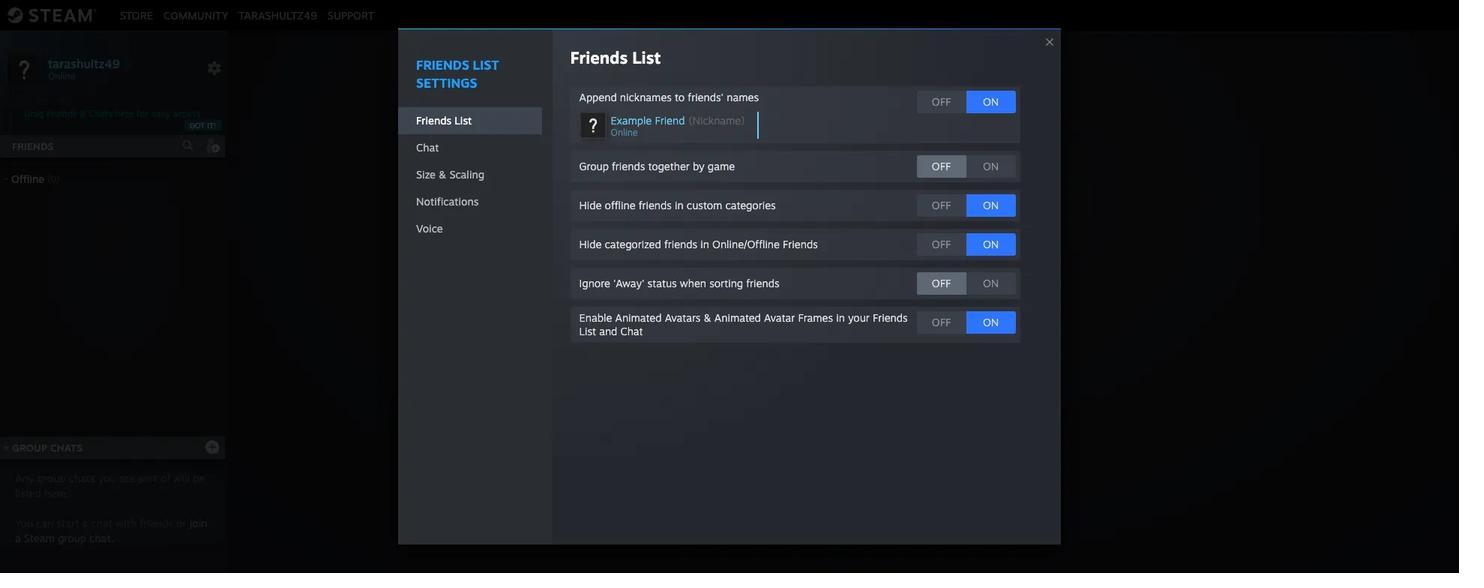 Task type: locate. For each thing, give the bounding box(es) containing it.
0 vertical spatial &
[[80, 108, 86, 119]]

you can start a chat with friends or
[[15, 517, 190, 530]]

3 on from the top
[[983, 199, 999, 212]]

group down start
[[58, 532, 86, 545]]

on
[[983, 95, 999, 108], [983, 160, 999, 173], [983, 199, 999, 212], [983, 238, 999, 251], [983, 277, 999, 290], [983, 316, 999, 329]]

hide up ignore
[[580, 238, 602, 251]]

1 hide from the top
[[580, 199, 602, 212]]

chat right and on the left bottom of page
[[621, 325, 643, 338]]

group
[[37, 472, 66, 485], [58, 532, 86, 545]]

be
[[193, 472, 205, 485]]

2 vertical spatial &
[[704, 311, 712, 324]]

0 horizontal spatial friends list
[[416, 114, 472, 127]]

ignore
[[580, 277, 611, 290]]

& right the size
[[439, 168, 447, 181]]

animated down sorting
[[715, 311, 761, 324]]

support
[[328, 9, 374, 21]]

0 horizontal spatial in
[[675, 199, 684, 212]]

list inside friends list settings
[[473, 57, 499, 73]]

your
[[848, 311, 870, 324]]

by
[[693, 160, 705, 173]]

0 horizontal spatial friend
[[655, 114, 685, 127]]

list up "nicknames"
[[633, 47, 661, 68]]

2 animated from the left
[[715, 311, 761, 324]]

4 off from the top
[[932, 238, 952, 251]]

friends list settings
[[416, 57, 499, 91]]

2 horizontal spatial group
[[836, 310, 870, 325]]

group inside any group chats you are part of will be listed here.
[[37, 472, 66, 485]]

0 vertical spatial friend
[[655, 114, 685, 127]]

chat.
[[89, 532, 114, 545]]

store
[[120, 9, 153, 21]]

tarashultz49
[[239, 9, 317, 21], [48, 56, 120, 71]]

1 vertical spatial friend
[[782, 310, 817, 325]]

or
[[821, 310, 832, 325], [176, 517, 187, 530]]

tarashultz49 up drag friends & chats here for easy access
[[48, 56, 120, 71]]

in inside enable animated avatars & animated avatar frames in your friends list and chat
[[837, 311, 845, 324]]

friends right with
[[140, 517, 173, 530]]

chat
[[91, 517, 113, 530]]

friend
[[655, 114, 685, 127], [782, 310, 817, 325]]

friends
[[612, 160, 645, 173], [639, 199, 672, 212], [665, 238, 698, 251], [747, 277, 780, 290], [140, 517, 173, 530]]

enable animated avatars & animated avatar frames in your friends list and chat
[[580, 311, 908, 338]]

hide categorized friends in online/offline friends
[[580, 238, 818, 251]]

add a friend image
[[204, 137, 221, 154]]

1 vertical spatial to
[[903, 310, 914, 325]]

offline
[[11, 173, 44, 185]]

create a group chat image
[[205, 439, 220, 454]]

group up 'offline'
[[580, 160, 609, 173]]

1 horizontal spatial friends list
[[571, 47, 661, 68]]

click a friend or group chat to start!
[[742, 310, 947, 325]]

5 on from the top
[[983, 277, 999, 290]]

2 horizontal spatial in
[[837, 311, 845, 324]]

5 off from the top
[[932, 277, 952, 290]]

1 vertical spatial chats
[[50, 442, 83, 454]]

4 on from the top
[[983, 238, 999, 251]]

3 off from the top
[[932, 199, 952, 212]]

friends up settings
[[416, 57, 470, 73]]

1 horizontal spatial &
[[439, 168, 447, 181]]

friends'
[[688, 91, 724, 104]]

0 horizontal spatial tarashultz49
[[48, 56, 120, 71]]

0 vertical spatial or
[[821, 310, 832, 325]]

off for categories
[[932, 199, 952, 212]]

6 on from the top
[[983, 316, 999, 329]]

friends list up append
[[571, 47, 661, 68]]

nicknames
[[620, 91, 672, 104]]

1 vertical spatial or
[[176, 517, 187, 530]]

friends
[[571, 47, 628, 68], [416, 57, 470, 73], [47, 108, 77, 119], [416, 114, 452, 127], [12, 140, 54, 152], [783, 238, 818, 251], [873, 311, 908, 324]]

support link
[[322, 9, 380, 21]]

0 vertical spatial group
[[580, 160, 609, 173]]

2 vertical spatial a
[[15, 532, 21, 545]]

voice
[[416, 222, 443, 235]]

a left chat
[[82, 517, 88, 530]]

&
[[80, 108, 86, 119], [439, 168, 447, 181], [704, 311, 712, 324]]

any
[[15, 472, 34, 485]]

0 horizontal spatial animated
[[616, 311, 662, 324]]

chat right your
[[873, 310, 899, 325]]

tarashultz49 link
[[234, 9, 322, 21]]

1 vertical spatial tarashultz49
[[48, 56, 120, 71]]

1 horizontal spatial chats
[[89, 108, 113, 119]]

friend right click
[[782, 310, 817, 325]]

community
[[164, 9, 228, 21]]

1 horizontal spatial chat
[[621, 325, 643, 338]]

list down settings
[[455, 114, 472, 127]]

chat up the size
[[416, 141, 439, 154]]

off
[[932, 95, 952, 108], [932, 160, 952, 173], [932, 199, 952, 212], [932, 238, 952, 251], [932, 277, 952, 290], [932, 316, 952, 329]]

group right 'frames'
[[836, 310, 870, 325]]

here.
[[44, 487, 69, 500]]

list up settings
[[473, 57, 499, 73]]

when
[[680, 277, 707, 290]]

0 horizontal spatial group
[[12, 442, 47, 454]]

1 vertical spatial hide
[[580, 238, 602, 251]]

collapse chats list image
[[0, 445, 17, 451]]

0 vertical spatial group
[[37, 472, 66, 485]]

2 vertical spatial group
[[12, 442, 47, 454]]

1 horizontal spatial tarashultz49
[[239, 9, 317, 21]]

and
[[600, 325, 618, 338]]

categories
[[726, 199, 776, 212]]

friends list down settings
[[416, 114, 472, 127]]

to left start! at bottom right
[[903, 310, 914, 325]]

0 vertical spatial hide
[[580, 199, 602, 212]]

custom
[[687, 199, 723, 212]]

2 hide from the top
[[580, 238, 602, 251]]

0 vertical spatial to
[[675, 91, 685, 104]]

friends right online/offline
[[783, 238, 818, 251]]

in down custom
[[701, 238, 710, 251]]

0 vertical spatial chats
[[89, 108, 113, 119]]

chat
[[416, 141, 439, 154], [873, 310, 899, 325], [621, 325, 643, 338]]

animated up and on the left bottom of page
[[616, 311, 662, 324]]

1 vertical spatial group
[[836, 310, 870, 325]]

off for avatar
[[932, 316, 952, 329]]

avatars
[[665, 311, 701, 324]]

1 horizontal spatial group
[[580, 160, 609, 173]]

group chats
[[12, 442, 83, 454]]

1 vertical spatial a
[[82, 517, 88, 530]]

friends right your
[[873, 311, 908, 324]]

1 on from the top
[[983, 95, 999, 108]]

a inside join a steam group chat.
[[15, 532, 21, 545]]

animated
[[616, 311, 662, 324], [715, 311, 761, 324]]

chats
[[89, 108, 113, 119], [50, 442, 83, 454]]

1 horizontal spatial in
[[701, 238, 710, 251]]

1 horizontal spatial animated
[[715, 311, 761, 324]]

frames
[[799, 311, 834, 324]]

2 vertical spatial in
[[837, 311, 845, 324]]

example friend ( nickname ) online
[[611, 114, 745, 138]]

in for online/offline
[[701, 238, 710, 251]]

hide left 'offline'
[[580, 199, 602, 212]]

0 vertical spatial a
[[772, 310, 779, 325]]

tarashultz49 left support
[[239, 9, 317, 21]]

access
[[173, 108, 201, 119]]

are
[[119, 472, 135, 485]]

game
[[708, 160, 735, 173]]

group up "here."
[[37, 472, 66, 485]]

& left here
[[80, 108, 86, 119]]

to
[[675, 91, 685, 104], [903, 310, 914, 325]]

2 horizontal spatial &
[[704, 311, 712, 324]]

2 horizontal spatial a
[[772, 310, 779, 325]]

chats left here
[[89, 108, 113, 119]]

status
[[648, 277, 677, 290]]

chats up chats
[[50, 442, 83, 454]]

hide
[[580, 199, 602, 212], [580, 238, 602, 251]]

on for categories
[[983, 199, 999, 212]]

or left your
[[821, 310, 832, 325]]

6 off from the top
[[932, 316, 952, 329]]

a right click
[[772, 310, 779, 325]]

list down enable
[[580, 325, 596, 338]]

in left custom
[[675, 199, 684, 212]]

1 vertical spatial friends list
[[416, 114, 472, 127]]

1 vertical spatial in
[[701, 238, 710, 251]]

to left friends'
[[675, 91, 685, 104]]

0 horizontal spatial a
[[15, 532, 21, 545]]

a
[[772, 310, 779, 325], [82, 517, 88, 530], [15, 532, 21, 545]]

friends list
[[571, 47, 661, 68], [416, 114, 472, 127]]

any group chats you are part of will be listed here.
[[15, 472, 205, 500]]

in left your
[[837, 311, 845, 324]]

friend inside example friend ( nickname ) online
[[655, 114, 685, 127]]

1 horizontal spatial friend
[[782, 310, 817, 325]]

easy
[[151, 108, 170, 119]]

1 vertical spatial group
[[58, 532, 86, 545]]

enable
[[580, 311, 612, 324]]

list
[[633, 47, 661, 68], [473, 57, 499, 73], [455, 114, 472, 127], [580, 325, 596, 338]]

0 vertical spatial friends list
[[571, 47, 661, 68]]

friends inside friends list settings
[[416, 57, 470, 73]]

group
[[580, 160, 609, 173], [836, 310, 870, 325], [12, 442, 47, 454]]

group up any
[[12, 442, 47, 454]]

& right avatars
[[704, 311, 712, 324]]

1 horizontal spatial to
[[903, 310, 914, 325]]

join
[[190, 517, 207, 530]]

in
[[675, 199, 684, 212], [701, 238, 710, 251], [837, 311, 845, 324]]

or left join at the left bottom
[[176, 517, 187, 530]]

append nicknames to friends' names
[[580, 91, 759, 104]]

0 vertical spatial in
[[675, 199, 684, 212]]

a down you
[[15, 532, 21, 545]]

friend left "("
[[655, 114, 685, 127]]



Task type: vqa. For each thing, say whether or not it's contained in the screenshot.
the middle Group
yes



Task type: describe. For each thing, give the bounding box(es) containing it.
here
[[115, 108, 134, 119]]

example
[[611, 114, 652, 127]]

you
[[15, 517, 33, 530]]

avatar
[[764, 311, 796, 324]]

with
[[116, 517, 137, 530]]

0 horizontal spatial &
[[80, 108, 86, 119]]

0 vertical spatial tarashultz49
[[239, 9, 317, 21]]

friends up ignore 'away' status when sorting friends
[[665, 238, 698, 251]]

hide for hide offline friends in custom categories
[[580, 199, 602, 212]]

on for avatar
[[983, 316, 999, 329]]

hide offline friends in custom categories
[[580, 199, 776, 212]]

sorting
[[710, 277, 744, 290]]

friends down settings
[[416, 114, 452, 127]]

store link
[[115, 9, 158, 21]]

start
[[57, 517, 79, 530]]

categorized
[[605, 238, 662, 251]]

0 horizontal spatial or
[[176, 517, 187, 530]]

part
[[138, 472, 158, 485]]

drag
[[24, 108, 44, 119]]

offline
[[605, 199, 636, 212]]

0 horizontal spatial chats
[[50, 442, 83, 454]]

community link
[[158, 9, 234, 21]]

friends down drag
[[12, 140, 54, 152]]

2 on from the top
[[983, 160, 999, 173]]

a for friend
[[772, 310, 779, 325]]

size
[[416, 168, 436, 181]]

scaling
[[450, 168, 485, 181]]

join a steam group chat. link
[[15, 517, 207, 545]]

click
[[742, 310, 769, 325]]

(
[[689, 114, 693, 127]]

for
[[137, 108, 148, 119]]

drag friends & chats here for easy access
[[24, 108, 201, 119]]

1 horizontal spatial a
[[82, 517, 88, 530]]

& inside enable animated avatars & animated avatar frames in your friends list and chat
[[704, 311, 712, 324]]

group for group friends together by game
[[580, 160, 609, 173]]

2 horizontal spatial chat
[[873, 310, 899, 325]]

a for steam
[[15, 532, 21, 545]]

friends right drag
[[47, 108, 77, 119]]

0 horizontal spatial chat
[[416, 141, 439, 154]]

settings
[[416, 75, 478, 91]]

2 off from the top
[[932, 160, 952, 173]]

search my friends list image
[[182, 139, 195, 152]]

)
[[741, 114, 745, 127]]

names
[[727, 91, 759, 104]]

in for custom
[[675, 199, 684, 212]]

start!
[[918, 310, 947, 325]]

off for friends
[[932, 277, 952, 290]]

on for friends
[[983, 238, 999, 251]]

size & scaling
[[416, 168, 485, 181]]

list inside enable animated avatars & animated avatar frames in your friends list and chat
[[580, 325, 596, 338]]

friends right 'offline'
[[639, 199, 672, 212]]

group for group chats
[[12, 442, 47, 454]]

ignore 'away' status when sorting friends
[[580, 277, 780, 290]]

join a steam group chat.
[[15, 517, 207, 545]]

of
[[161, 472, 171, 485]]

1 vertical spatial &
[[439, 168, 447, 181]]

together
[[648, 160, 690, 173]]

1 horizontal spatial or
[[821, 310, 832, 325]]

listed
[[15, 487, 41, 500]]

hide for hide categorized friends in online/offline friends
[[580, 238, 602, 251]]

can
[[36, 517, 54, 530]]

group inside join a steam group chat.
[[58, 532, 86, 545]]

manage friends list settings image
[[207, 61, 222, 76]]

friends up append
[[571, 47, 628, 68]]

friends inside enable animated avatars & animated avatar frames in your friends list and chat
[[873, 311, 908, 324]]

friends up click
[[747, 277, 780, 290]]

online
[[611, 127, 638, 138]]

0 horizontal spatial to
[[675, 91, 685, 104]]

online/offline
[[713, 238, 780, 251]]

'away'
[[614, 277, 645, 290]]

on for friends
[[983, 277, 999, 290]]

append
[[580, 91, 617, 104]]

chats
[[69, 472, 95, 485]]

steam
[[24, 532, 55, 545]]

off for friends
[[932, 238, 952, 251]]

will
[[174, 472, 190, 485]]

notifications
[[416, 195, 479, 208]]

group friends together by game
[[580, 160, 735, 173]]

1 animated from the left
[[616, 311, 662, 324]]

nickname
[[693, 114, 741, 127]]

1 off from the top
[[932, 95, 952, 108]]

you
[[98, 472, 116, 485]]

friends down the online
[[612, 160, 645, 173]]

chat inside enable animated avatars & animated avatar frames in your friends list and chat
[[621, 325, 643, 338]]



